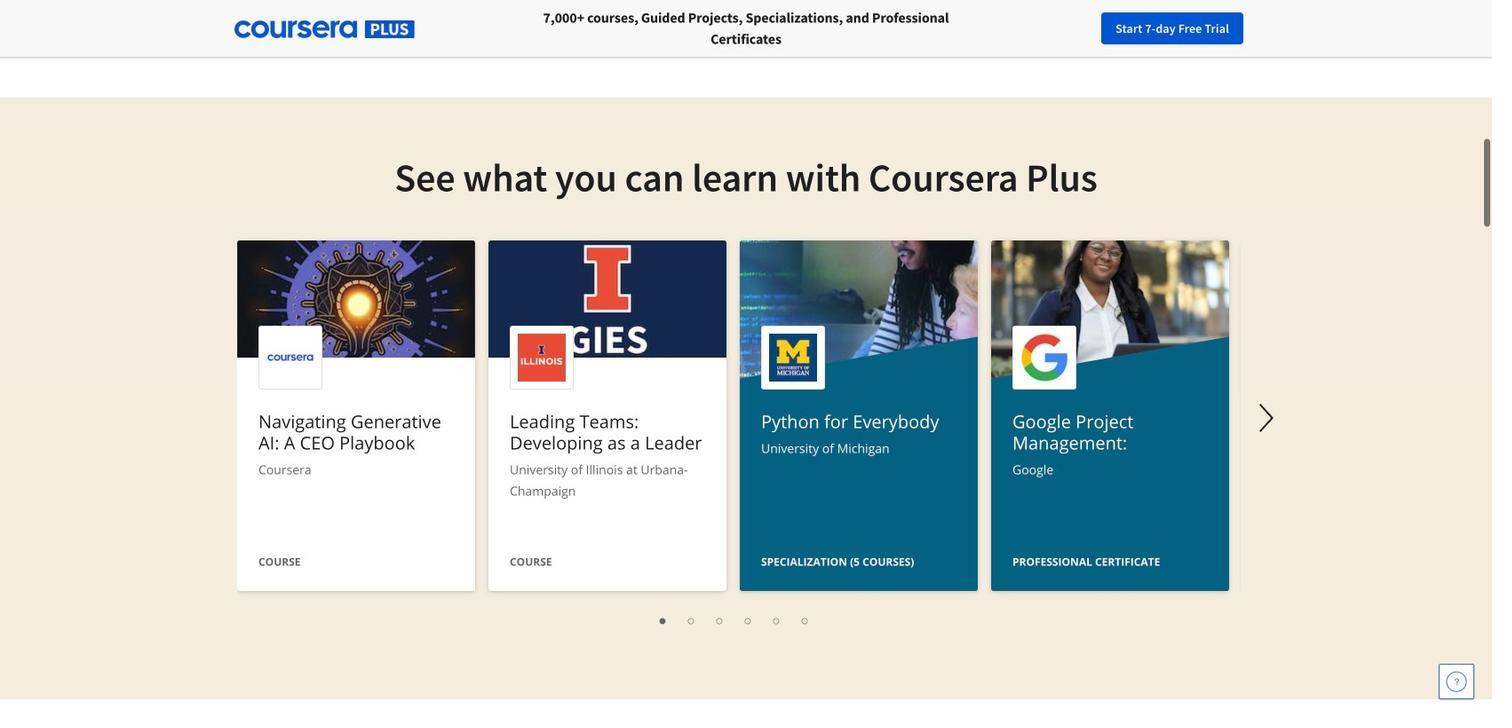 Task type: vqa. For each thing, say whether or not it's contained in the screenshot.
Master Of Science In Data Science
no



Task type: describe. For each thing, give the bounding box(es) containing it.
coursera plus image
[[235, 21, 415, 38]]

next slide image
[[1246, 397, 1288, 440]]



Task type: locate. For each thing, give the bounding box(es) containing it.
None search field
[[244, 11, 671, 47]]

help center image
[[1446, 672, 1468, 693]]

list
[[246, 609, 1223, 631]]



